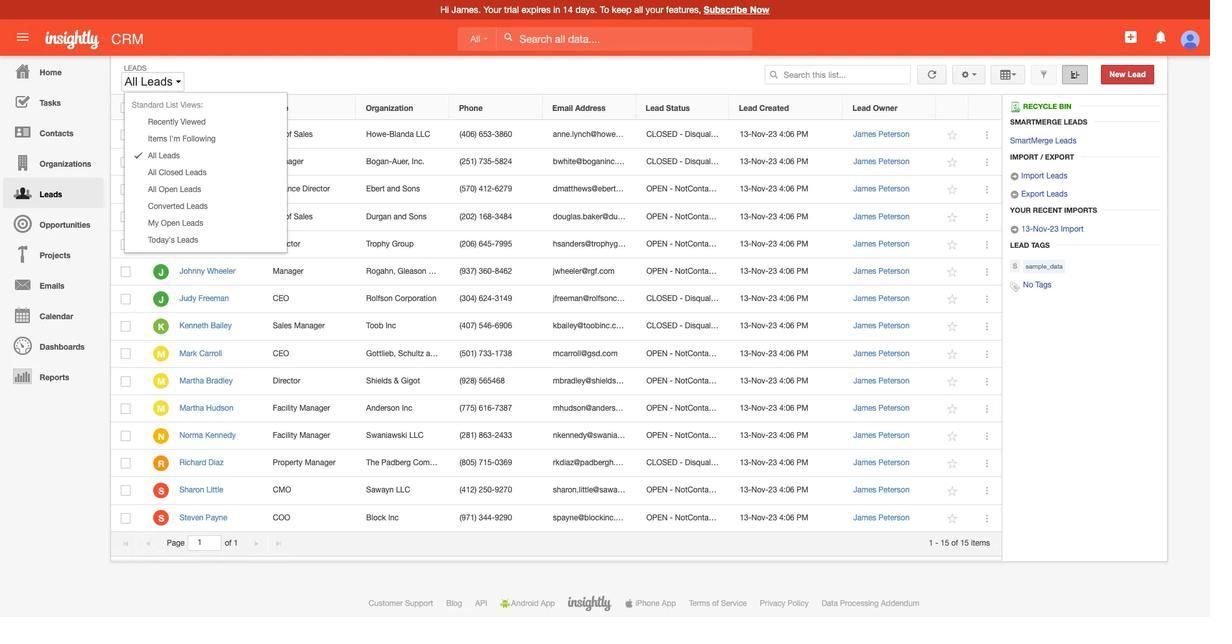 Task type: locate. For each thing, give the bounding box(es) containing it.
row
[[111, 95, 1001, 120]]

closed for a
[[647, 130, 678, 139]]

10 pm from the top
[[797, 376, 809, 386]]

james inside the a row
[[854, 130, 877, 139]]

follow image inside "b" row
[[947, 157, 959, 169]]

8 13-nov-23 4:06 pm from the top
[[740, 322, 809, 331]]

james peterson for anne.lynch@howeblanda.com
[[854, 130, 910, 139]]

column header
[[936, 95, 969, 120], [969, 95, 1001, 120]]

james inside n row
[[854, 431, 877, 440]]

kbailey@toobinc.com cell
[[543, 313, 637, 341]]

open - notcontacted
[[647, 185, 724, 194], [647, 212, 724, 221], [647, 267, 724, 276], [647, 349, 724, 358], [647, 431, 724, 440], [647, 513, 724, 523]]

2 m link from the top
[[154, 374, 169, 389]]

james peterson inside "k" row
[[854, 322, 910, 331]]

1 horizontal spatial app
[[662, 599, 676, 609]]

(304) 624-3149 cell
[[450, 286, 543, 313]]

0 vertical spatial export
[[1045, 153, 1075, 161]]

4:06 inside n row
[[780, 431, 795, 440]]

1738
[[495, 349, 512, 358]]

all closed leads link
[[125, 164, 287, 181]]

d link for douglas baker
[[154, 209, 169, 225]]

sons down bogan-auer, inc. cell
[[402, 185, 420, 194]]

no tags link
[[1023, 281, 1052, 290]]

all open leads link
[[125, 181, 287, 198]]

s down lead tags
[[1013, 262, 1018, 270]]

peterson for hsanders@trophygroup.com
[[879, 239, 910, 249]]

6 open - notcontacted from the top
[[647, 513, 724, 523]]

1 vertical spatial open
[[161, 219, 180, 228]]

email address
[[553, 103, 606, 113]]

lead for lead tags
[[1010, 241, 1030, 249]]

nov-
[[752, 130, 769, 139], [752, 157, 769, 166], [752, 185, 769, 194], [752, 212, 769, 221], [1033, 225, 1050, 234], [752, 239, 769, 249], [752, 267, 769, 276], [752, 294, 769, 303], [752, 322, 769, 331], [752, 349, 769, 358], [752, 376, 769, 386], [752, 404, 769, 413], [752, 431, 769, 440], [752, 459, 769, 468], [752, 486, 769, 495], [752, 513, 769, 523]]

ceo inside m row
[[273, 349, 289, 358]]

mhudson@andersoninc.com open - notcontacted
[[553, 404, 724, 413]]

hsanders@trophygroup.com cell
[[543, 231, 652, 258]]

0 horizontal spatial 1
[[234, 539, 238, 548]]

douglas baker link
[[180, 212, 237, 221]]

13-nov-23 4:06 pm for mhudson@andersoninc.com
[[740, 404, 809, 413]]

23 for jwheeler@rgf.com
[[769, 267, 777, 276]]

0 horizontal spatial app
[[541, 599, 555, 609]]

m link up n link
[[154, 401, 169, 417]]

features,
[[666, 5, 702, 15]]

all leads for all leads button
[[125, 75, 176, 88]]

open down sharon.little@sawayn.com open - notcontacted at the bottom
[[647, 513, 668, 523]]

and left farrell in the left top of the page
[[429, 267, 442, 276]]

4:06 inside "k" row
[[780, 322, 795, 331]]

13- inside n row
[[740, 431, 752, 440]]

1 right the "1" field
[[234, 539, 238, 548]]

director down "finance"
[[273, 239, 300, 249]]

sales down finance director cell
[[294, 212, 313, 221]]

715-
[[479, 459, 495, 468]]

nov- inside h row
[[752, 239, 769, 249]]

all leads down items
[[148, 151, 180, 160]]

follow image inside h row
[[947, 239, 959, 251]]

2 open - notcontacted cell from the top
[[637, 204, 730, 231]]

0 vertical spatial manager cell
[[263, 149, 356, 176]]

23 for bwhite@boganinc.com
[[769, 157, 777, 166]]

7 4:06 from the top
[[780, 294, 795, 303]]

5 open - notcontacted cell from the top
[[637, 341, 730, 368]]

1 vertical spatial m
[[157, 376, 165, 387]]

peterson inside h row
[[879, 239, 910, 249]]

m row
[[111, 341, 1002, 368], [111, 368, 1002, 395], [111, 395, 1002, 423]]

james peterson inside r row
[[854, 459, 910, 468]]

3 james from the top
[[854, 185, 877, 194]]

pm inside "b" row
[[797, 157, 809, 166]]

2 vp of sales cell from the top
[[263, 204, 356, 231]]

closed for b
[[647, 157, 678, 166]]

13-nov-23 4:06 pm for rkdiaz@padbergh.com
[[740, 459, 809, 468]]

m up n link
[[157, 404, 165, 415]]

richard diaz link
[[180, 459, 230, 468]]

follow image
[[947, 129, 959, 142], [947, 157, 959, 169], [947, 211, 959, 224], [947, 266, 959, 279], [947, 376, 959, 388], [947, 458, 959, 470], [947, 485, 959, 498]]

leads inside today's leads link
[[177, 236, 198, 245]]

follow image for hsanders@trophygroup.com
[[947, 239, 959, 251]]

search image
[[770, 70, 779, 79]]

13- inside "k" row
[[740, 322, 752, 331]]

lead for lead created
[[739, 103, 758, 113]]

h
[[158, 239, 165, 250]]

1 vertical spatial martha
[[180, 404, 204, 413]]

1 vertical spatial sales
[[294, 212, 313, 221]]

all inside button
[[125, 75, 138, 88]]

1 vertical spatial export
[[1022, 190, 1045, 199]]

james peterson for mbradley@shieldsgigot.com
[[854, 376, 910, 386]]

vp down "finance"
[[273, 212, 283, 221]]

all leads inside button
[[125, 75, 176, 88]]

(937) 360-8462 cell
[[450, 258, 543, 286]]

8462
[[495, 267, 512, 276]]

facility manager inside n row
[[273, 431, 330, 440]]

6 13-nov-23 4:06 pm cell from the top
[[730, 258, 844, 286]]

follow image for d
[[947, 211, 959, 224]]

export right 'circle arrow left' 'image' at right
[[1022, 190, 1045, 199]]

1 horizontal spatial 1
[[929, 539, 933, 548]]

s for spayne@blockinc.com
[[158, 513, 164, 524]]

0 vertical spatial open
[[159, 185, 178, 194]]

nov- inside "b" row
[[752, 157, 769, 166]]

13- for bwhite@boganinc.com
[[740, 157, 752, 166]]

export
[[1045, 153, 1075, 161], [1022, 190, 1045, 199]]

1 horizontal spatial 15
[[961, 539, 969, 548]]

open up jfreeman@rolfsoncorp.com closed - disqualified
[[647, 267, 668, 276]]

pm inside h row
[[797, 239, 809, 249]]

0 vertical spatial ceo cell
[[263, 286, 356, 313]]

follow image
[[947, 184, 959, 196], [947, 239, 959, 251], [947, 294, 959, 306], [947, 321, 959, 333], [947, 348, 959, 361], [947, 403, 959, 416], [947, 431, 959, 443], [947, 513, 959, 525]]

facility manager cell for m
[[263, 395, 356, 423]]

closed for r
[[647, 459, 678, 468]]

2 notcontacted from the top
[[675, 212, 724, 221]]

2 vertical spatial director
[[273, 376, 300, 386]]

m left the mark
[[157, 349, 165, 360]]

nov- inside the a row
[[752, 130, 769, 139]]

11 peterson from the top
[[879, 404, 910, 413]]

1 vertical spatial sons
[[409, 212, 427, 221]]

0 vertical spatial import
[[1010, 153, 1039, 161]]

bogan-auer, inc.
[[366, 157, 425, 166]]

13 13-nov-23 4:06 pm from the top
[[740, 459, 809, 468]]

13-nov-23 4:06 pm inside n row
[[740, 431, 809, 440]]

row group
[[111, 121, 1002, 532]]

pm for rkdiaz@padbergh.com
[[797, 459, 809, 468]]

13-nov-23 4:06 pm for jfreeman@rolfsoncorp.com
[[740, 294, 809, 303]]

tasks
[[40, 98, 61, 108]]

lead left owner
[[853, 103, 871, 113]]

1 vertical spatial smartmerge
[[1010, 136, 1053, 146]]

23 inside r row
[[769, 459, 777, 468]]

2 vertical spatial m link
[[154, 401, 169, 417]]

open up the douglas.baker@durganandsons.com
[[647, 185, 668, 194]]

13-nov-23 4:06 pm inside "b" row
[[740, 157, 809, 166]]

pm for douglas.baker@durganandsons.com
[[797, 212, 809, 221]]

martha down the mark
[[180, 376, 204, 386]]

director cell for m
[[263, 368, 356, 395]]

11 james peterson link from the top
[[854, 404, 910, 413]]

ceo inside j row
[[273, 294, 289, 303]]

rolfson corporation cell
[[356, 286, 450, 313]]

23 inside "k" row
[[769, 322, 777, 331]]

llc right "sawayn"
[[396, 486, 410, 495]]

manager inside n row
[[299, 431, 330, 440]]

9 13-nov-23 4:06 pm from the top
[[740, 349, 809, 358]]

6906
[[495, 322, 512, 331]]

james peterson link for mcarroll@gsd.com
[[854, 349, 910, 358]]

peterson inside "b" row
[[879, 157, 910, 166]]

nov- inside "k" row
[[752, 322, 769, 331]]

0 vertical spatial sons
[[402, 185, 420, 194]]

7 follow image from the top
[[947, 431, 959, 443]]

lead left created
[[739, 103, 758, 113]]

martha hudson
[[180, 404, 234, 413]]

1 follow image from the top
[[947, 129, 959, 142]]

anne.lynch@howeblanda.com cell
[[543, 121, 657, 149]]

peterson
[[879, 130, 910, 139], [879, 157, 910, 166], [879, 185, 910, 194], [879, 212, 910, 221], [879, 239, 910, 249], [879, 267, 910, 276], [879, 294, 910, 303], [879, 322, 910, 331], [879, 349, 910, 358], [879, 376, 910, 386], [879, 404, 910, 413], [879, 431, 910, 440], [879, 459, 910, 468], [879, 486, 910, 495], [879, 513, 910, 523]]

m link left martha bradley
[[154, 374, 169, 389]]

s row
[[111, 478, 1002, 505], [111, 505, 1002, 532]]

james peterson inside the a row
[[854, 130, 910, 139]]

vp of sales down title
[[273, 130, 313, 139]]

(412) 250-9270 cell
[[450, 478, 543, 505]]

j link down h
[[154, 264, 169, 280]]

m link left the mark
[[154, 346, 169, 362]]

(206) 645-7995
[[460, 239, 512, 249]]

import
[[1010, 153, 1039, 161], [1022, 172, 1045, 181], [1061, 225, 1084, 234]]

h row
[[111, 231, 1002, 258]]

(501)
[[460, 349, 477, 358]]

- inside n row
[[670, 431, 673, 440]]

import down imports
[[1061, 225, 1084, 234]]

1 vertical spatial your
[[1010, 206, 1031, 214]]

open right my
[[161, 219, 180, 228]]

of left items
[[952, 539, 958, 548]]

3 m link from the top
[[154, 401, 169, 417]]

manager inside cell
[[294, 322, 325, 331]]

app right iphone
[[662, 599, 676, 609]]

13- inside h row
[[740, 239, 752, 249]]

b row
[[111, 149, 1002, 176]]

5 follow image from the top
[[947, 376, 959, 388]]

1 director cell from the top
[[263, 231, 356, 258]]

1 horizontal spatial export
[[1045, 153, 1075, 161]]

import leads
[[1020, 172, 1068, 181]]

ceo down sales manager
[[273, 349, 289, 358]]

director cell down finance director cell
[[263, 231, 356, 258]]

5 james peterson link from the top
[[854, 239, 910, 249]]

facility manager cell
[[263, 395, 356, 423], [263, 423, 356, 450]]

4:06 inside h row
[[780, 239, 795, 249]]

1 vertical spatial s
[[158, 486, 164, 497]]

lead down circle arrow right icon
[[1010, 241, 1030, 249]]

3 james peterson from the top
[[854, 185, 910, 194]]

23 for spayne@blockinc.com
[[769, 513, 777, 523]]

0 vertical spatial inc
[[386, 322, 396, 331]]

standard
[[132, 101, 164, 110]]

0 vertical spatial smartmerge
[[1010, 118, 1062, 126]]

s link for steven payne
[[154, 511, 169, 526]]

8 james from the top
[[854, 322, 877, 331]]

0 vertical spatial s link
[[154, 483, 169, 499]]

block inc
[[366, 513, 399, 523]]

3 open from the top
[[647, 239, 668, 249]]

12 13-nov-23 4:06 pm from the top
[[740, 431, 809, 440]]

inc for m
[[402, 404, 413, 413]]

steven payne link
[[180, 513, 234, 523]]

s link down the r
[[154, 483, 169, 499]]

4:06 inside "b" row
[[780, 157, 795, 166]]

all leads up standard
[[125, 75, 176, 88]]

8 open - notcontacted cell from the top
[[637, 423, 730, 450]]

6 open from the top
[[647, 376, 668, 386]]

d link up converted
[[154, 182, 169, 197]]

vp of sales cell down finance director
[[263, 204, 356, 231]]

manager cell for b
[[263, 149, 356, 176]]

nov- for rkdiaz@padbergh.com
[[752, 459, 769, 468]]

1 vertical spatial facility manager
[[273, 431, 330, 440]]

sales right bailey
[[273, 322, 292, 331]]

nov- for kbailey@toobinc.com
[[752, 322, 769, 331]]

open - notcontacted inside m row
[[647, 349, 724, 358]]

1 vertical spatial llc
[[409, 431, 424, 440]]

pm inside "k" row
[[797, 322, 809, 331]]

1 vertical spatial s link
[[154, 511, 169, 526]]

ceo cell
[[263, 286, 356, 313], [263, 341, 356, 368]]

all
[[471, 34, 481, 44], [125, 75, 138, 88], [148, 151, 157, 160], [148, 168, 157, 177], [148, 185, 157, 194]]

1 d link from the top
[[154, 182, 169, 197]]

0 horizontal spatial your
[[484, 5, 502, 15]]

export right /
[[1045, 153, 1075, 161]]

r row
[[111, 450, 1002, 478]]

2 peterson from the top
[[879, 157, 910, 166]]

0 horizontal spatial export
[[1022, 190, 1045, 199]]

follow image inside r row
[[947, 458, 959, 470]]

director cell down sales manager cell
[[263, 368, 356, 395]]

service
[[721, 599, 747, 609]]

martha up the norma
[[180, 404, 204, 413]]

open down 'mhudson@andersoninc.com open - notcontacted'
[[647, 431, 668, 440]]

5 open - notcontacted from the top
[[647, 431, 724, 440]]

m left martha bradley
[[157, 376, 165, 387]]

james for bwhite@boganinc.com
[[854, 157, 877, 166]]

spayne@blockinc.com cell
[[543, 505, 637, 532]]

judy freeman
[[180, 294, 229, 303]]

your down 'circle arrow left' 'image' at right
[[1010, 206, 1031, 214]]

2 open - notcontacted from the top
[[647, 212, 724, 221]]

sales up finance director
[[294, 130, 313, 139]]

1 vertical spatial manager cell
[[263, 258, 356, 286]]

james inside "k" row
[[854, 322, 877, 331]]

heather sanders link
[[180, 239, 245, 249]]

2 ceo from the top
[[273, 349, 289, 358]]

bin
[[1059, 102, 1072, 110]]

kbailey@toobinc.com
[[553, 322, 628, 331]]

4:06 inside r row
[[780, 459, 795, 468]]

1 vertical spatial director
[[273, 239, 300, 249]]

open - notcontacted inside n row
[[647, 431, 724, 440]]

block inc cell
[[356, 505, 450, 532]]

follow image inside the a row
[[947, 129, 959, 142]]

rkdiaz@padbergh.com cell
[[543, 450, 637, 478]]

james for mcarroll@gsd.com
[[854, 349, 877, 358]]

blanda
[[390, 130, 414, 139]]

open up hsanders@trophygroup.com open - notcontacted
[[647, 212, 668, 221]]

facility manager for m
[[273, 404, 330, 413]]

vp of sales cell down title
[[263, 121, 356, 149]]

1 vertical spatial import
[[1022, 172, 1045, 181]]

11 james peterson from the top
[[854, 404, 910, 413]]

13- inside "b" row
[[740, 157, 752, 166]]

1 james peterson link from the top
[[854, 130, 910, 139]]

0 vertical spatial director
[[303, 185, 330, 194]]

d up converted
[[158, 184, 165, 195]]

7 james peterson from the top
[[854, 294, 910, 303]]

1 vertical spatial all leads
[[148, 151, 180, 160]]

1 horizontal spatial your
[[1010, 206, 1031, 214]]

manager inside "b" row
[[273, 157, 304, 166]]

0 vertical spatial facility manager
[[273, 404, 330, 413]]

closed inside r row
[[647, 459, 678, 468]]

3 13-nov-23 4:06 pm from the top
[[740, 185, 809, 194]]

open right sharon.little@sawayn.com
[[647, 486, 668, 495]]

james peterson inside n row
[[854, 431, 910, 440]]

of down title
[[285, 130, 292, 139]]

james peterson for dmatthews@ebertandsons.com
[[854, 185, 910, 194]]

1 13-nov-23 4:06 pm from the top
[[740, 130, 809, 139]]

closed - disqualified inside the a row
[[647, 130, 726, 139]]

14 james peterson from the top
[[854, 486, 910, 495]]

1 facility manager cell from the top
[[263, 395, 356, 423]]

ceo cell down sales manager
[[263, 341, 356, 368]]

leads
[[124, 64, 147, 72], [141, 75, 173, 88], [1056, 136, 1077, 146], [159, 151, 180, 160], [185, 168, 207, 177], [1047, 172, 1068, 181], [180, 185, 201, 194], [40, 190, 62, 199], [1047, 190, 1068, 199], [187, 202, 208, 211], [182, 219, 203, 228], [177, 236, 198, 245]]

13- inside 'link'
[[1022, 225, 1033, 234]]

23 inside 'link'
[[1050, 225, 1059, 234]]

8 pm from the top
[[797, 322, 809, 331]]

open - notcontacted cell for sharon.little@sawayn.com
[[637, 478, 730, 505]]

4 pm from the top
[[797, 212, 809, 221]]

open - notcontacted cell for dmatthews@ebertandsons.com
[[637, 176, 730, 204]]

open up converted
[[159, 185, 178, 194]]

15 4:06 from the top
[[780, 513, 795, 523]]

all left closed
[[148, 168, 157, 177]]

10 james from the top
[[854, 376, 877, 386]]

carroll
[[199, 349, 222, 358]]

168-
[[479, 212, 495, 221]]

1 vertical spatial ceo cell
[[263, 341, 356, 368]]

13-nov-23 4:06 pm cell
[[730, 121, 844, 149], [730, 149, 844, 176], [730, 176, 844, 204], [730, 204, 844, 231], [730, 231, 844, 258], [730, 258, 844, 286], [730, 286, 844, 313], [730, 313, 844, 341], [730, 341, 844, 368], [730, 368, 844, 395], [730, 395, 844, 423], [730, 423, 844, 450], [730, 450, 844, 478], [730, 478, 844, 505], [730, 505, 844, 532]]

dashboards link
[[3, 331, 104, 361]]

k
[[158, 321, 165, 332]]

closed inside "b" row
[[647, 157, 678, 166]]

closed - disqualified inside r row
[[647, 459, 726, 468]]

toob inc
[[366, 322, 396, 331]]

james peterson inside "b" row
[[854, 157, 910, 166]]

manager for n
[[299, 431, 330, 440]]

notifications image
[[1153, 29, 1169, 45]]

4:06 for jwheeler@rgf.com
[[780, 267, 795, 276]]

2 vertical spatial llc
[[396, 486, 410, 495]]

disqualified inside "k" row
[[685, 322, 726, 331]]

follow image for dmatthews@ebertandsons.com
[[947, 184, 959, 196]]

0 vertical spatial vp
[[273, 130, 283, 139]]

2 vertical spatial m
[[157, 404, 165, 415]]

open - notcontacted cell
[[637, 176, 730, 204], [637, 204, 730, 231], [637, 231, 730, 258], [637, 258, 730, 286], [637, 341, 730, 368], [637, 368, 730, 395], [637, 395, 730, 423], [637, 423, 730, 450], [637, 478, 730, 505], [637, 505, 730, 532]]

0 vertical spatial martha
[[180, 376, 204, 386]]

13- inside r row
[[740, 459, 752, 468]]

llc inside the a row
[[416, 130, 430, 139]]

k row
[[111, 313, 1002, 341]]

2 app from the left
[[662, 599, 676, 609]]

open - notcontacted inside s row
[[647, 513, 724, 523]]

your left trial
[[484, 5, 502, 15]]

projects link
[[3, 239, 104, 270]]

(251) 735-5824
[[460, 157, 512, 166]]

2 director cell from the top
[[263, 368, 356, 395]]

lead left 'status'
[[646, 103, 664, 113]]

closed
[[647, 130, 678, 139], [647, 157, 678, 166], [647, 294, 678, 303], [647, 322, 678, 331], [647, 459, 678, 468]]

13-nov-23 4:06 pm cell for dmatthews@ebertandsons.com
[[730, 176, 844, 204]]

j row
[[111, 258, 1002, 286], [111, 286, 1002, 313]]

nkennedy@swaniawskillc.com cell
[[543, 423, 658, 450]]

james
[[854, 130, 877, 139], [854, 157, 877, 166], [854, 185, 877, 194], [854, 212, 877, 221], [854, 239, 877, 249], [854, 267, 877, 276], [854, 294, 877, 303], [854, 322, 877, 331], [854, 349, 877, 358], [854, 376, 877, 386], [854, 404, 877, 413], [854, 431, 877, 440], [854, 459, 877, 468], [854, 486, 877, 495], [854, 513, 877, 523]]

3 m from the top
[[157, 404, 165, 415]]

0 vertical spatial j
[[159, 267, 164, 278]]

closed inside "k" row
[[647, 322, 678, 331]]

9 james peterson link from the top
[[854, 349, 910, 358]]

llc for s
[[396, 486, 410, 495]]

closed - disqualified for k
[[647, 322, 726, 331]]

pm for mhudson@andersoninc.com
[[797, 404, 809, 413]]

vp down title
[[273, 130, 283, 139]]

closed - disqualified inside "b" row
[[647, 157, 726, 166]]

show list view filters image
[[1039, 70, 1049, 79]]

hi james. your trial expires in 14 days. to keep all your features, subscribe now
[[441, 4, 770, 15]]

to
[[600, 5, 610, 15]]

d row
[[111, 176, 1002, 204], [111, 204, 1002, 231]]

3 james peterson link from the top
[[854, 185, 910, 194]]

calendar
[[40, 312, 73, 321]]

smartmerge down recycle
[[1010, 118, 1062, 126]]

name
[[195, 103, 216, 113]]

7 13-nov-23 4:06 pm from the top
[[740, 294, 809, 303]]

james peterson for bwhite@boganinc.com
[[854, 157, 910, 166]]

all
[[634, 5, 643, 15]]

notcontacted
[[675, 185, 724, 194], [675, 212, 724, 221], [675, 239, 724, 249], [675, 267, 724, 276], [675, 349, 724, 358], [675, 376, 724, 386], [675, 404, 724, 413], [675, 431, 724, 440], [675, 486, 724, 495], [675, 513, 724, 523]]

smartmerge up /
[[1010, 136, 1053, 146]]

trophy group cell
[[356, 231, 450, 258]]

swaniawski llc cell
[[356, 423, 450, 450]]

0 vertical spatial d
[[158, 184, 165, 195]]

d link up today's at top left
[[154, 209, 169, 225]]

(501) 733-1738 cell
[[450, 341, 543, 368]]

13 james from the top
[[854, 459, 877, 468]]

manager for r
[[305, 459, 336, 468]]

closed - disqualified cell for r
[[637, 450, 730, 478]]

open - notcontacted cell for douglas.baker@durganandsons.com
[[637, 204, 730, 231]]

addendum
[[881, 599, 920, 609]]

open up 'mhudson@andersoninc.com open - notcontacted'
[[647, 376, 668, 386]]

11 pm from the top
[[797, 404, 809, 413]]

Search all data.... text field
[[497, 27, 753, 51]]

14 james from the top
[[854, 486, 877, 495]]

durgan
[[366, 212, 392, 221]]

s left steven
[[158, 513, 164, 524]]

0 vertical spatial j link
[[154, 264, 169, 280]]

m for martha bradley
[[157, 376, 165, 387]]

1
[[234, 539, 238, 548], [929, 539, 933, 548]]

0 vertical spatial vp of sales cell
[[263, 121, 356, 149]]

13-nov-23 4:06 pm cell for anne.lynch@howeblanda.com
[[730, 121, 844, 149]]

facility manager for n
[[273, 431, 330, 440]]

follow image inside "k" row
[[947, 321, 959, 333]]

open up mbradley@shieldsgigot.com open - notcontacted
[[647, 349, 668, 358]]

2 manager cell from the top
[[263, 258, 356, 286]]

13-nov-23 4:06 pm inside "k" row
[[740, 322, 809, 331]]

1 m from the top
[[157, 349, 165, 360]]

1 james peterson from the top
[[854, 130, 910, 139]]

closed - disqualified for b
[[647, 157, 726, 166]]

13-nov-23 4:06 pm cell for douglas.baker@durganandsons.com
[[730, 204, 844, 231]]

1 field
[[189, 537, 221, 551]]

follow image for s
[[947, 485, 959, 498]]

peterson for mcarroll@gsd.com
[[879, 349, 910, 358]]

m for mark carroll
[[157, 349, 165, 360]]

(928) 565468
[[460, 376, 505, 386]]

manager cell
[[263, 149, 356, 176], [263, 258, 356, 286]]

disqualified inside "b" row
[[685, 157, 726, 166]]

0 vertical spatial vp of sales
[[273, 130, 313, 139]]

8 james peterson from the top
[[854, 322, 910, 331]]

facility manager cell for n
[[263, 423, 356, 450]]

closed - disqualified cell
[[637, 121, 730, 149], [637, 149, 730, 176], [637, 286, 730, 313], [637, 313, 730, 341], [637, 450, 730, 478]]

1 vertical spatial vp of sales cell
[[263, 204, 356, 231]]

all up converted
[[148, 185, 157, 194]]

2 facility manager from the top
[[273, 431, 330, 440]]

1 closed - disqualified from the top
[[647, 130, 726, 139]]

j link
[[154, 264, 169, 280], [154, 291, 169, 307]]

llc up the padberg company
[[409, 431, 424, 440]]

closed - disqualified for r
[[647, 459, 726, 468]]

1 vertical spatial j
[[159, 294, 164, 305]]

rkdiaz@padbergh.com
[[553, 459, 631, 468]]

0 vertical spatial director cell
[[263, 231, 356, 258]]

2 vertical spatial s
[[158, 513, 164, 524]]

peterson for dmatthews@ebertandsons.com
[[879, 185, 910, 194]]

vp of sales down "finance"
[[273, 212, 313, 221]]

inc right block
[[388, 513, 399, 523]]

peterson for sharon.little@sawayn.com
[[879, 486, 910, 495]]

status
[[666, 103, 690, 113]]

0 vertical spatial your
[[484, 5, 502, 15]]

open down the douglas.baker@durganandsons.com
[[647, 239, 668, 249]]

0 vertical spatial all leads
[[125, 75, 176, 88]]

steven payne
[[180, 513, 227, 523]]

director right "finance"
[[303, 185, 330, 194]]

imports
[[1065, 206, 1098, 214]]

3 open - notcontacted from the top
[[647, 267, 724, 276]]

pm for jwheeler@rgf.com
[[797, 267, 809, 276]]

created
[[760, 103, 789, 113]]

toob inc cell
[[356, 313, 450, 341]]

pm for hsanders@trophygroup.com
[[797, 239, 809, 249]]

12 james peterson from the top
[[854, 431, 910, 440]]

the padberg company cell
[[356, 450, 450, 478]]

disqualified for b
[[685, 157, 726, 166]]

leads inside my open leads link
[[182, 219, 203, 228]]

shields
[[366, 376, 392, 386]]

nov- inside r row
[[752, 459, 769, 468]]

open
[[159, 185, 178, 194], [161, 219, 180, 228]]

ceo cell for j
[[263, 286, 356, 313]]

nov- for dmatthews@ebertandsons.com
[[752, 185, 769, 194]]

open - notcontacted for dmatthews@ebertandsons.com
[[647, 185, 724, 194]]

s down the r
[[158, 486, 164, 497]]

wheeler
[[207, 267, 236, 276]]

6 13-nov-23 4:06 pm from the top
[[740, 267, 809, 276]]

6 james peterson from the top
[[854, 267, 910, 276]]

j left judy
[[159, 294, 164, 305]]

pm inside the a row
[[797, 130, 809, 139]]

7 open - notcontacted cell from the top
[[637, 395, 730, 423]]

peterson inside n row
[[879, 431, 910, 440]]

import left /
[[1010, 153, 1039, 161]]

0 vertical spatial d link
[[154, 182, 169, 197]]

7387
[[495, 404, 512, 413]]

None checkbox
[[121, 103, 131, 113], [121, 239, 131, 250], [121, 267, 131, 277], [121, 294, 131, 305], [121, 322, 131, 332], [121, 376, 131, 387], [121, 404, 131, 414], [121, 431, 131, 442], [121, 459, 131, 469], [121, 513, 131, 524], [121, 103, 131, 113], [121, 239, 131, 250], [121, 267, 131, 277], [121, 294, 131, 305], [121, 322, 131, 332], [121, 376, 131, 387], [121, 404, 131, 414], [121, 431, 131, 442], [121, 459, 131, 469], [121, 513, 131, 524]]

of right the "1" field
[[225, 539, 232, 548]]

d for douglas baker
[[158, 212, 165, 223]]

0 vertical spatial facility
[[273, 404, 297, 413]]

(407) 546-6906
[[460, 322, 512, 331]]

(407) 546-6906 cell
[[450, 313, 543, 341]]

james for mbradley@shieldsgigot.com
[[854, 376, 877, 386]]

james peterson for jwheeler@rgf.com
[[854, 267, 910, 276]]

peterson inside the a row
[[879, 130, 910, 139]]

open - notcontacted inside j row
[[647, 267, 724, 276]]

vp of sales cell
[[263, 121, 356, 149], [263, 204, 356, 231]]

director down sales manager
[[273, 376, 300, 386]]

4 closed - disqualified cell from the top
[[637, 313, 730, 341]]

2 vertical spatial sales
[[273, 322, 292, 331]]

closed - disqualified cell for j
[[637, 286, 730, 313]]

3484
[[495, 212, 512, 221]]

rolfson
[[366, 294, 393, 303]]

2 vertical spatial inc
[[388, 513, 399, 523]]

peterson inside "k" row
[[879, 322, 910, 331]]

app for android app
[[541, 599, 555, 609]]

vp inside the a row
[[273, 130, 283, 139]]

10 4:06 from the top
[[780, 376, 795, 386]]

kenneth bailey link
[[180, 322, 238, 331]]

converted
[[148, 202, 184, 211]]

1 vertical spatial ceo
[[273, 349, 289, 358]]

vp of sales inside the a row
[[273, 130, 313, 139]]

1 vertical spatial facility
[[273, 431, 297, 440]]

5 disqualified from the top
[[685, 459, 726, 468]]

2 4:06 from the top
[[780, 157, 795, 166]]

johnny wheeler link
[[180, 267, 242, 276]]

h link
[[154, 237, 169, 252]]

manager cell up finance director
[[263, 149, 356, 176]]

mhudson@andersoninc.com cell
[[543, 395, 652, 423]]

8 james peterson link from the top
[[854, 322, 910, 331]]

0 vertical spatial m
[[157, 349, 165, 360]]

0 vertical spatial m link
[[154, 346, 169, 362]]

james inside h row
[[854, 239, 877, 249]]

4 peterson from the top
[[879, 212, 910, 221]]

heather
[[180, 239, 207, 249]]

2 15 from the left
[[961, 539, 969, 548]]

d down converted
[[158, 212, 165, 223]]

(971) 344-9290 cell
[[450, 505, 543, 532]]

open - notcontacted for mcarroll@gsd.com
[[647, 349, 724, 358]]

(407)
[[460, 322, 477, 331]]

director inside h row
[[273, 239, 300, 249]]

d row down "bwhite@boganinc.com"
[[111, 176, 1002, 204]]

android app link
[[500, 599, 555, 609]]

sons down ebert and sons cell in the top left of the page
[[409, 212, 427, 221]]

2 follow image from the top
[[947, 157, 959, 169]]

j down h
[[159, 267, 164, 278]]

llc right the blanda at the top
[[416, 130, 430, 139]]

manager for k
[[294, 322, 325, 331]]

6279
[[495, 185, 512, 194]]

13- for sharon.little@sawayn.com
[[740, 486, 752, 495]]

peterson for mhudson@andersoninc.com
[[879, 404, 910, 413]]

4 closed - disqualified from the top
[[647, 459, 726, 468]]

ceo cell up sales manager
[[263, 286, 356, 313]]

closed inside j row
[[647, 294, 678, 303]]

closed - disqualified inside "k" row
[[647, 322, 726, 331]]

dmatthews@ebertandsons.com cell
[[543, 176, 663, 204]]

1 vertical spatial director cell
[[263, 368, 356, 395]]

import right circle arrow right image
[[1022, 172, 1045, 181]]

follow image for mhudson@andersoninc.com
[[947, 403, 959, 416]]

12 james from the top
[[854, 431, 877, 440]]

1 vertical spatial d
[[158, 212, 165, 223]]

1 vertical spatial vp
[[273, 212, 283, 221]]

4:06 for bwhite@boganinc.com
[[780, 157, 795, 166]]

4 james from the top
[[854, 212, 877, 221]]

data processing addendum link
[[822, 599, 920, 609]]

2 m from the top
[[157, 376, 165, 387]]

jfreeman@rolfsoncorp.com cell
[[543, 286, 646, 313]]

david matthews
[[180, 185, 236, 194]]

10 open - notcontacted cell from the top
[[637, 505, 730, 532]]

1 vertical spatial j link
[[154, 291, 169, 307]]

inc right anderson
[[402, 404, 413, 413]]

7 13-nov-23 4:06 pm cell from the top
[[730, 286, 844, 313]]

all left b
[[148, 151, 157, 160]]

1 vertical spatial m link
[[154, 374, 169, 389]]

jfreeman@rolfsoncorp.com
[[553, 294, 646, 303]]

3 closed from the top
[[647, 294, 678, 303]]

and right ebert
[[387, 185, 400, 194]]

(805) 715-0369
[[460, 459, 512, 468]]

8 follow image from the top
[[947, 513, 959, 525]]

show sidebar image
[[1071, 70, 1080, 79]]

manager cell up sales manager cell
[[263, 258, 356, 286]]

james peterson for sharon.little@sawayn.com
[[854, 486, 910, 495]]

app right android
[[541, 599, 555, 609]]

2 closed - disqualified cell from the top
[[637, 149, 730, 176]]

4 13-nov-23 4:06 pm from the top
[[740, 212, 809, 221]]

pm for mcarroll@gsd.com
[[797, 349, 809, 358]]

(928)
[[460, 376, 477, 386]]

matthews
[[202, 185, 236, 194]]

0 vertical spatial llc
[[416, 130, 430, 139]]

kenneth
[[180, 322, 209, 331]]

1 app from the left
[[541, 599, 555, 609]]

closed inside the a row
[[647, 130, 678, 139]]

of down "finance"
[[285, 212, 292, 221]]

0 vertical spatial sales
[[294, 130, 313, 139]]

d row up "hsanders@trophygroup.com"
[[111, 204, 1002, 231]]

s link up page
[[154, 511, 169, 526]]

6 follow image from the top
[[947, 403, 959, 416]]

all up standard
[[125, 75, 138, 88]]

ceo up sales manager
[[273, 294, 289, 303]]

None checkbox
[[121, 130, 131, 140], [121, 157, 131, 168], [121, 185, 131, 195], [121, 212, 131, 222], [121, 349, 131, 359], [121, 486, 131, 496], [121, 130, 131, 140], [121, 157, 131, 168], [121, 185, 131, 195], [121, 212, 131, 222], [121, 349, 131, 359], [121, 486, 131, 496]]

row group containing a
[[111, 121, 1002, 532]]

open inside n row
[[647, 431, 668, 440]]

james inside "b" row
[[854, 157, 877, 166]]

recent
[[1033, 206, 1063, 214]]

11 james from the top
[[854, 404, 877, 413]]

ceo for j
[[273, 294, 289, 303]]

sales inside the a row
[[294, 130, 313, 139]]

title
[[273, 103, 289, 113]]

13 13-nov-23 4:06 pm cell from the top
[[730, 450, 844, 478]]

vp of sales for a
[[273, 130, 313, 139]]

j link left judy
[[154, 291, 169, 307]]

tags
[[1032, 241, 1050, 249]]

0 vertical spatial ceo
[[273, 294, 289, 303]]

navigation
[[0, 56, 104, 392]]

1 vp of sales from the top
[[273, 130, 313, 139]]

2 vertical spatial import
[[1061, 225, 1084, 234]]

emails link
[[3, 270, 104, 300]]

23 inside the a row
[[769, 130, 777, 139]]

1 vertical spatial inc
[[402, 404, 413, 413]]

inc right toob
[[386, 322, 396, 331]]

disqualified inside the a row
[[685, 130, 726, 139]]

1 left items
[[929, 539, 933, 548]]

coo cell
[[263, 505, 356, 532]]

james for jwheeler@rgf.com
[[854, 267, 877, 276]]

13-nov-23 4:06 pm inside r row
[[740, 459, 809, 468]]

disqualified
[[685, 130, 726, 139], [685, 157, 726, 166], [685, 294, 726, 303], [685, 322, 726, 331], [685, 459, 726, 468]]

9 pm from the top
[[797, 349, 809, 358]]

open down mbradley@shieldsgigot.com open - notcontacted
[[647, 404, 668, 413]]

7 open from the top
[[647, 404, 668, 413]]

0 horizontal spatial 15
[[941, 539, 949, 548]]

disqualified inside r row
[[685, 459, 726, 468]]

13 peterson from the top
[[879, 459, 910, 468]]

1 ceo cell from the top
[[263, 286, 356, 313]]

2 smartmerge from the top
[[1010, 136, 1053, 146]]

mbradley@shieldsgigot.com cell
[[543, 368, 651, 395]]

pm for bwhite@boganinc.com
[[797, 157, 809, 166]]

director cell
[[263, 231, 356, 258], [263, 368, 356, 395]]

5 follow image from the top
[[947, 348, 959, 361]]

1 vertical spatial vp of sales
[[273, 212, 313, 221]]

llc inside cell
[[409, 431, 424, 440]]

1 vertical spatial d link
[[154, 209, 169, 225]]

4 open - notcontacted from the top
[[647, 349, 724, 358]]

sample_data
[[1026, 262, 1063, 270]]

pm inside n row
[[797, 431, 809, 440]]

nov- for mbradley@shieldsgigot.com
[[752, 376, 769, 386]]



Task type: vqa. For each thing, say whether or not it's contained in the screenshot.


Task type: describe. For each thing, give the bounding box(es) containing it.
250-
[[479, 486, 495, 495]]

nov- for sharon.little@sawayn.com
[[752, 486, 769, 495]]

pm for anne.lynch@howeblanda.com
[[797, 130, 809, 139]]

ceo cell for m
[[263, 341, 356, 368]]

ebert and sons cell
[[356, 176, 450, 204]]

peterson for rkdiaz@padbergh.com
[[879, 459, 910, 468]]

leads inside export leads link
[[1047, 190, 1068, 199]]

your inside hi james. your trial expires in 14 days. to keep all your features, subscribe now
[[484, 5, 502, 15]]

follow image for nkennedy@swaniawskillc.com
[[947, 431, 959, 443]]

finance director cell
[[263, 176, 356, 204]]

mcarroll@gsd.com
[[553, 349, 618, 358]]

anderson
[[366, 404, 400, 413]]

lead right 'new'
[[1128, 70, 1146, 79]]

closed - disqualified cell for b
[[637, 149, 730, 176]]

full
[[179, 103, 193, 113]]

martha for martha hudson
[[180, 404, 204, 413]]

gottlieb, schultz and d'amore cell
[[356, 341, 472, 368]]

(202) 168-3484 cell
[[450, 204, 543, 231]]

james peterson for mcarroll@gsd.com
[[854, 349, 910, 358]]

property manager cell
[[263, 450, 356, 478]]

director inside finance director cell
[[303, 185, 330, 194]]

iphone app
[[636, 599, 676, 609]]

sales inside cell
[[273, 322, 292, 331]]

10 open from the top
[[647, 513, 668, 523]]

list
[[166, 101, 178, 110]]

follow image for spayne@blockinc.com
[[947, 513, 959, 525]]

james peterson link for nkennedy@swaniawskillc.com
[[854, 431, 910, 440]]

circle arrow right image
[[1010, 225, 1020, 235]]

13-nov-23 import
[[1020, 225, 1084, 234]]

the
[[366, 459, 379, 468]]

privacy policy link
[[760, 599, 809, 609]]

toob
[[366, 322, 384, 331]]

13- for anne.lynch@howeblanda.com
[[740, 130, 752, 139]]

all down james.
[[471, 34, 481, 44]]

freeman
[[199, 294, 229, 303]]

(775) 616-7387 cell
[[450, 395, 543, 423]]

martha for martha bradley
[[180, 376, 204, 386]]

open - notcontacted cell for mcarroll@gsd.com
[[637, 341, 730, 368]]

of right the terms
[[712, 599, 719, 609]]

finance director
[[273, 185, 330, 194]]

mbradley@shieldsgigot.com open - notcontacted
[[553, 376, 724, 386]]

4:06 for spayne@blockinc.com
[[780, 513, 795, 523]]

jwheeler@rgf.com
[[553, 267, 615, 276]]

open for all
[[159, 185, 178, 194]]

mark carroll link
[[180, 349, 229, 358]]

brian white
[[180, 157, 220, 166]]

trial
[[504, 5, 519, 15]]

4:06 for sharon.little@sawayn.com
[[780, 486, 795, 495]]

import inside 'link'
[[1061, 225, 1084, 234]]

- inside "k" row
[[680, 322, 683, 331]]

terms of service
[[689, 599, 747, 609]]

565468
[[479, 376, 505, 386]]

swaniawski
[[366, 431, 407, 440]]

notcontacted inside n row
[[675, 431, 724, 440]]

2 s row from the top
[[111, 505, 1002, 532]]

nkennedy@swaniawskillc.com
[[553, 431, 658, 440]]

david
[[180, 185, 199, 194]]

leads inside import leads link
[[1047, 172, 1068, 181]]

13-nov-23 import link
[[1010, 225, 1084, 235]]

james for anne.lynch@howeblanda.com
[[854, 130, 877, 139]]

- inside r row
[[680, 459, 683, 468]]

(412) 250-9270
[[460, 486, 512, 495]]

4 open from the top
[[647, 267, 668, 276]]

circle arrow right image
[[1010, 172, 1020, 181]]

2 d row from the top
[[111, 204, 1002, 231]]

opportunities
[[40, 220, 90, 230]]

row containing full name
[[111, 95, 1001, 120]]

23 for mbradley@shieldsgigot.com
[[769, 376, 777, 386]]

recycle bin link
[[1010, 102, 1078, 112]]

0 vertical spatial s
[[1013, 262, 1018, 270]]

(805) 715-0369 cell
[[450, 450, 543, 478]]

(928) 565468 cell
[[450, 368, 543, 395]]

ceo for m
[[273, 349, 289, 358]]

james peterson for jfreeman@rolfsoncorp.com
[[854, 294, 910, 303]]

james peterson link for hsanders@trophygroup.com
[[854, 239, 910, 249]]

calendar link
[[3, 300, 104, 331]]

my open leads link
[[125, 215, 287, 232]]

vp of sales cell for d
[[263, 204, 356, 231]]

2 open from the top
[[647, 212, 668, 221]]

durgan and sons cell
[[356, 204, 450, 231]]

4:06 for nkennedy@swaniawskillc.com
[[780, 431, 795, 440]]

all leads button
[[121, 72, 184, 92]]

trophy
[[366, 239, 390, 249]]

3860
[[495, 130, 512, 139]]

6 notcontacted from the top
[[675, 376, 724, 386]]

the padberg company
[[366, 459, 447, 468]]

r link
[[154, 456, 169, 471]]

9290
[[495, 513, 512, 523]]

of inside the a row
[[285, 130, 292, 139]]

white image
[[504, 32, 513, 42]]

android app
[[511, 599, 555, 609]]

circle arrow left image
[[1010, 190, 1020, 199]]

director for m
[[273, 376, 300, 386]]

contacts link
[[3, 117, 104, 147]]

4 notcontacted from the top
[[675, 267, 724, 276]]

johnny
[[180, 267, 205, 276]]

nov- for bwhite@boganinc.com
[[752, 157, 769, 166]]

navigation containing home
[[0, 56, 104, 392]]

leads inside all leads button
[[141, 75, 173, 88]]

reports link
[[3, 361, 104, 392]]

james for dmatthews@ebertandsons.com
[[854, 185, 877, 194]]

bwhite@boganinc.com cell
[[543, 149, 637, 176]]

standard list views:
[[132, 101, 203, 110]]

phone
[[459, 103, 483, 113]]

n
[[158, 431, 165, 442]]

3 m row from the top
[[111, 395, 1002, 423]]

james peterson link for kbailey@toobinc.com
[[854, 322, 910, 331]]

2 column header from the left
[[969, 95, 1001, 120]]

(251)
[[460, 157, 477, 166]]

follow image for r
[[947, 458, 959, 470]]

5 open from the top
[[647, 349, 668, 358]]

- inside "b" row
[[680, 157, 683, 166]]

howe-
[[366, 130, 390, 139]]

mcarroll@gsd.com cell
[[543, 341, 637, 368]]

follow image for kbailey@toobinc.com
[[947, 321, 959, 333]]

13-nov-23 4:06 pm cell for rkdiaz@padbergh.com
[[730, 450, 844, 478]]

james peterson link for spayne@blockinc.com
[[854, 513, 910, 523]]

import / export
[[1010, 153, 1075, 161]]

open inside h row
[[647, 239, 668, 249]]

property
[[273, 459, 303, 468]]

closed - disqualified for a
[[647, 130, 726, 139]]

2 j row from the top
[[111, 286, 1002, 313]]

10 notcontacted from the top
[[675, 513, 724, 523]]

peterson for kbailey@toobinc.com
[[879, 322, 910, 331]]

1 m row from the top
[[111, 341, 1002, 368]]

Search this list... text field
[[765, 65, 911, 84]]

13- for jwheeler@rgf.com
[[740, 267, 752, 276]]

white
[[200, 157, 220, 166]]

douglas.baker@durganandsons.com cell
[[543, 204, 680, 231]]

blog link
[[446, 599, 462, 609]]

13-nov-23 4:06 pm cell for mbradley@shieldsgigot.com
[[730, 368, 844, 395]]

4:06 for douglas.baker@durganandsons.com
[[780, 212, 795, 221]]

23 for jfreeman@rolfsoncorp.com
[[769, 294, 777, 303]]

1 open from the top
[[647, 185, 668, 194]]

nov- for spayne@blockinc.com
[[752, 513, 769, 523]]

pm for nkennedy@swaniawskillc.com
[[797, 431, 809, 440]]

gottlieb,
[[366, 349, 396, 358]]

cog image
[[961, 70, 970, 79]]

13- for spayne@blockinc.com
[[740, 513, 752, 523]]

23 for mcarroll@gsd.com
[[769, 349, 777, 358]]

subscribe now link
[[704, 4, 770, 15]]

13-nov-23 4:06 pm for hsanders@trophygroup.com
[[740, 239, 809, 249]]

bogan-auer, inc. cell
[[356, 149, 450, 176]]

terms of service link
[[689, 599, 747, 609]]

refresh list image
[[926, 70, 939, 79]]

facility for n
[[273, 431, 297, 440]]

and right schultz
[[426, 349, 439, 358]]

cmo cell
[[263, 478, 356, 505]]

leads inside converted leads link
[[187, 202, 208, 211]]

0369
[[495, 459, 512, 468]]

13- for mhudson@andersoninc.com
[[740, 404, 752, 413]]

standard list views: link
[[108, 97, 287, 114]]

payne
[[206, 513, 227, 523]]

nov- for douglas.baker@durganandsons.com
[[752, 212, 769, 221]]

inc for s
[[388, 513, 399, 523]]

anderson inc cell
[[356, 395, 450, 423]]

android
[[511, 599, 539, 609]]

export leads link
[[1010, 190, 1068, 199]]

nov- for jfreeman@rolfsoncorp.com
[[752, 294, 769, 303]]

9 notcontacted from the top
[[675, 486, 724, 495]]

m for martha hudson
[[157, 404, 165, 415]]

swaniawski llc
[[366, 431, 424, 440]]

my open leads
[[148, 219, 203, 228]]

iphone
[[636, 599, 660, 609]]

james for rkdiaz@padbergh.com
[[854, 459, 877, 468]]

- inside h row
[[670, 239, 673, 249]]

crm
[[111, 31, 144, 47]]

finance
[[273, 185, 300, 194]]

1 s row from the top
[[111, 478, 1002, 505]]

lead status
[[646, 103, 690, 113]]

a row
[[111, 121, 1002, 149]]

(202)
[[460, 212, 477, 221]]

nov- for jwheeler@rgf.com
[[752, 267, 769, 276]]

m link for mark carroll
[[154, 346, 169, 362]]

9 open from the top
[[647, 486, 668, 495]]

rogahn, gleason and farrell cell
[[356, 258, 465, 286]]

sample_data link
[[1023, 260, 1066, 274]]

viewed
[[181, 118, 206, 127]]

durgan and sons
[[366, 212, 427, 221]]

4:06 for hsanders@trophygroup.com
[[780, 239, 795, 249]]

(251) 735-5824 cell
[[450, 149, 543, 176]]

1 j row from the top
[[111, 258, 1002, 286]]

notcontacted inside h row
[[675, 239, 724, 249]]

3 disqualified from the top
[[685, 294, 726, 303]]

new
[[1110, 70, 1126, 79]]

13-nov-23 4:06 pm for bwhite@boganinc.com
[[740, 157, 809, 166]]

richard
[[180, 459, 206, 468]]

(206)
[[460, 239, 477, 249]]

converted leads link
[[125, 198, 287, 215]]

organizations link
[[3, 147, 104, 178]]

4:06 for mhudson@andersoninc.com
[[780, 404, 795, 413]]

jwheeler@rgf.com cell
[[543, 258, 637, 286]]

5824
[[495, 157, 512, 166]]

sharon
[[180, 486, 204, 495]]

closed for k
[[647, 322, 678, 331]]

pm for kbailey@toobinc.com
[[797, 322, 809, 331]]

and right durgan
[[394, 212, 407, 221]]

converted leads
[[148, 202, 208, 211]]

13-nov-23 4:06 pm cell for jfreeman@rolfsoncorp.com
[[730, 286, 844, 313]]

baker
[[210, 212, 231, 221]]

open - notcontacted cell for jwheeler@rgf.com
[[637, 258, 730, 286]]

shields & gigot cell
[[356, 368, 450, 395]]

(570) 412-6279 cell
[[450, 176, 543, 204]]

app for iphone app
[[662, 599, 676, 609]]

n row
[[111, 423, 1002, 450]]

(406) 653-3860 cell
[[450, 121, 543, 149]]

13- for rkdiaz@padbergh.com
[[740, 459, 752, 468]]

2 m row from the top
[[111, 368, 1002, 395]]

no
[[1023, 281, 1034, 290]]

open - notcontacted for nkennedy@swaniawskillc.com
[[647, 431, 724, 440]]

james peterson link for bwhite@boganinc.com
[[854, 157, 910, 166]]

brian
[[180, 157, 198, 166]]

13- for dmatthews@ebertandsons.com
[[740, 185, 752, 194]]

lead for lead owner
[[853, 103, 871, 113]]

vp for d
[[273, 212, 283, 221]]

all for all leads link
[[148, 151, 157, 160]]

sharon.little@sawayn.com cell
[[543, 478, 643, 505]]

little
[[207, 486, 223, 495]]

nov- inside 'link'
[[1033, 225, 1050, 234]]

1 column header from the left
[[936, 95, 969, 120]]

expires
[[522, 5, 551, 15]]

contacts
[[40, 129, 73, 138]]

1 15 from the left
[[941, 539, 949, 548]]

data
[[822, 599, 838, 609]]

recently viewed link
[[125, 114, 287, 131]]

7 notcontacted from the top
[[675, 404, 724, 413]]

today's leads link
[[125, 232, 287, 249]]

leads inside the all open leads link
[[180, 185, 201, 194]]

director for h
[[273, 239, 300, 249]]

james for mhudson@andersoninc.com
[[854, 404, 877, 413]]

- inside the a row
[[680, 130, 683, 139]]

ebert and sons
[[366, 185, 420, 194]]

13-nov-23 4:06 pm for mbradley@shieldsgigot.com
[[740, 376, 809, 386]]

smartmerge for smartmerge leads
[[1010, 118, 1062, 126]]

james peterson link for anne.lynch@howeblanda.com
[[854, 130, 910, 139]]

(775)
[[460, 404, 477, 413]]

(971) 344-9290
[[460, 513, 512, 523]]

1 notcontacted from the top
[[675, 185, 724, 194]]

leads inside all closed leads link
[[185, 168, 207, 177]]

leads inside leads link
[[40, 190, 62, 199]]

(570)
[[460, 185, 477, 194]]

s link for sharon little
[[154, 483, 169, 499]]

sales manager cell
[[263, 313, 356, 341]]

james peterson link for dmatthews@ebertandsons.com
[[854, 185, 910, 194]]

(206) 645-7995 cell
[[450, 231, 543, 258]]

13- for kbailey@toobinc.com
[[740, 322, 752, 331]]

howe-blanda llc cell
[[356, 121, 450, 149]]

1 d row from the top
[[111, 176, 1002, 204]]

sawayn llc cell
[[356, 478, 450, 505]]

james.
[[452, 5, 481, 15]]

5 notcontacted from the top
[[675, 349, 724, 358]]

leads inside all leads link
[[159, 151, 180, 160]]

(281) 863-2433 cell
[[450, 423, 543, 450]]

owner
[[873, 103, 898, 113]]

s for sharon.little@sawayn.com
[[158, 486, 164, 497]]

(202) 168-3484
[[460, 212, 512, 221]]



